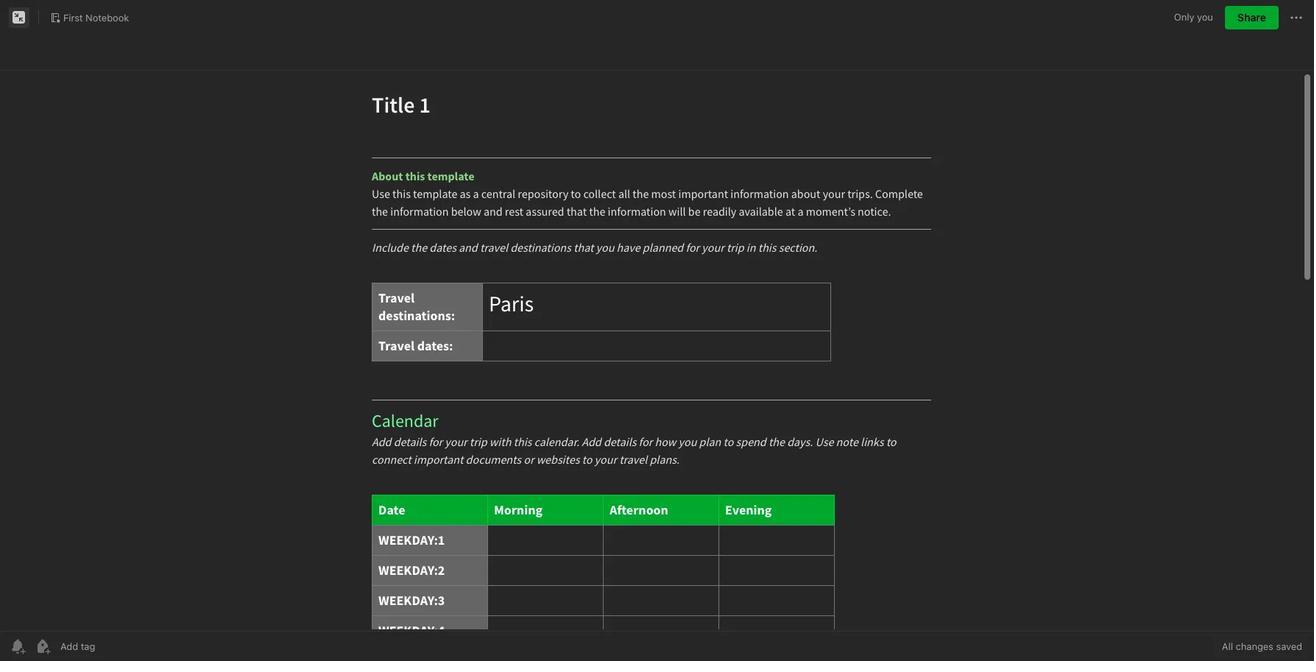 Task type: locate. For each thing, give the bounding box(es) containing it.
only you
[[1175, 11, 1214, 23]]

first notebook
[[63, 11, 129, 23]]

all changes saved
[[1223, 641, 1303, 653]]

you
[[1198, 11, 1214, 23]]

share button
[[1226, 6, 1280, 29]]

notebook
[[86, 11, 129, 23]]

Note Editor text field
[[0, 71, 1315, 631]]

first
[[63, 11, 83, 23]]

only
[[1175, 11, 1195, 23]]

more actions image
[[1288, 9, 1306, 27]]



Task type: vqa. For each thing, say whether or not it's contained in the screenshot.
new
no



Task type: describe. For each thing, give the bounding box(es) containing it.
add a reminder image
[[9, 638, 27, 656]]

note window element
[[0, 0, 1315, 662]]

changes
[[1237, 641, 1274, 653]]

first notebook button
[[45, 7, 134, 28]]

add tag image
[[34, 638, 52, 656]]

Add tag field
[[59, 640, 169, 653]]

share
[[1238, 11, 1267, 24]]

collapse note image
[[10, 9, 28, 27]]

all
[[1223, 641, 1234, 653]]

saved
[[1277, 641, 1303, 653]]

More actions field
[[1288, 6, 1306, 29]]



